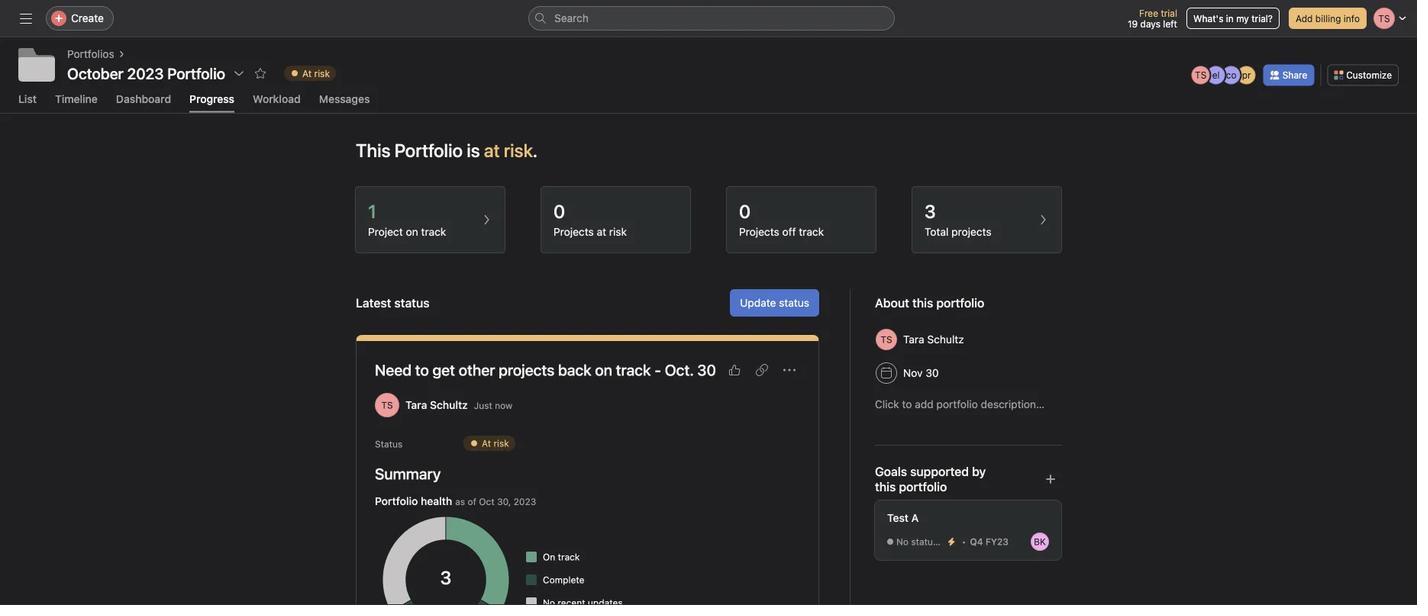 Task type: locate. For each thing, give the bounding box(es) containing it.
projects up now
[[499, 361, 555, 379]]

track right the off at the top
[[799, 226, 824, 238]]

at
[[484, 140, 500, 161], [597, 226, 607, 238]]

search button
[[529, 6, 895, 31]]

1 vertical spatial at
[[597, 226, 607, 238]]

tara inside tara schultz dropdown button
[[904, 333, 925, 346]]

latest status
[[356, 296, 430, 310]]

on right project
[[406, 226, 418, 238]]

1 vertical spatial this portfolio
[[875, 480, 947, 494]]

• q4 fy23
[[962, 537, 1009, 548]]

(0%)
[[941, 537, 962, 548]]

ts down need
[[381, 400, 393, 411]]

0 horizontal spatial 0
[[554, 201, 565, 222]]

ts
[[1195, 70, 1207, 81], [381, 400, 393, 411]]

0 horizontal spatial schultz
[[430, 399, 468, 412]]

workload
[[253, 92, 301, 105]]

trial?
[[1252, 13, 1273, 24]]

portfolio
[[395, 140, 463, 161]]

other
[[459, 361, 495, 379]]

at risk up the messages
[[303, 68, 330, 79]]

0 projects off track
[[739, 201, 824, 238]]

about
[[875, 296, 910, 310]]

0 horizontal spatial at risk
[[303, 68, 330, 79]]

my
[[1237, 13, 1250, 24]]

1 horizontal spatial at
[[597, 226, 607, 238]]

no
[[897, 537, 909, 548]]

this portfolio
[[913, 296, 985, 310], [875, 480, 947, 494]]

el
[[1213, 70, 1220, 81]]

dashboard
[[116, 92, 171, 105]]

workload link
[[253, 92, 301, 113]]

fy23
[[986, 537, 1009, 548]]

1 horizontal spatial schultz
[[928, 333, 965, 346]]

add billing info button
[[1289, 8, 1367, 29]]

0 vertical spatial at
[[484, 140, 500, 161]]

1 vertical spatial schultz
[[430, 399, 468, 412]]

0 inside 0 projects at risk
[[554, 201, 565, 222]]

show options image
[[233, 67, 245, 79]]

status for update
[[779, 297, 810, 309]]

at risk inside popup button
[[303, 68, 330, 79]]

1 vertical spatial tara
[[406, 399, 427, 412]]

-
[[655, 361, 662, 379]]

0 horizontal spatial ts
[[381, 400, 393, 411]]

track
[[421, 226, 446, 238], [799, 226, 824, 238], [616, 361, 651, 379], [558, 552, 580, 563]]

portfolio health
[[375, 495, 452, 508]]

0 vertical spatial schultz
[[928, 333, 965, 346]]

1 projects from the left
[[554, 226, 594, 238]]

now
[[495, 400, 513, 411]]

tara
[[904, 333, 925, 346], [406, 399, 427, 412]]

projects
[[952, 226, 992, 238], [499, 361, 555, 379]]

expand sidebar image
[[20, 12, 32, 24]]

0 vertical spatial tara
[[904, 333, 925, 346]]

as
[[455, 497, 465, 507]]

dashboard link
[[116, 92, 171, 113]]

at risk down now
[[482, 438, 509, 449]]

about this portfolio
[[875, 296, 985, 310]]

1 horizontal spatial 30
[[926, 367, 939, 379]]

messages
[[319, 92, 370, 105]]

0 vertical spatial on
[[406, 226, 418, 238]]

projects right 'total' at the right of the page
[[952, 226, 992, 238]]

1 horizontal spatial ts
[[1195, 70, 1207, 81]]

create
[[71, 12, 104, 24]]

left
[[1164, 18, 1178, 29]]

risk inside popup button
[[314, 68, 330, 79]]

1 horizontal spatial at risk
[[482, 438, 509, 449]]

customize
[[1347, 70, 1393, 81]]

what's in my trial?
[[1194, 13, 1273, 24]]

add parent goal image
[[1045, 473, 1057, 486]]

at right add to starred icon
[[303, 68, 312, 79]]

share button
[[1264, 64, 1315, 86]]

0 vertical spatial at risk
[[303, 68, 330, 79]]

0 inside 0 projects off track
[[739, 201, 751, 222]]

tara up nov
[[904, 333, 925, 346]]

complete
[[543, 575, 585, 586]]

progress
[[190, 92, 235, 105]]

on
[[543, 552, 556, 563]]

1 horizontal spatial on
[[595, 361, 613, 379]]

1 vertical spatial ts
[[381, 400, 393, 411]]

30
[[698, 361, 716, 379], [926, 367, 939, 379]]

free
[[1140, 8, 1159, 18]]

tara for tara schultz
[[904, 333, 925, 346]]

0 vertical spatial this portfolio
[[913, 296, 985, 310]]

1 horizontal spatial tara
[[904, 333, 925, 346]]

0 horizontal spatial projects
[[499, 361, 555, 379]]

0 vertical spatial status
[[779, 297, 810, 309]]

update
[[740, 297, 776, 309]]

at
[[303, 68, 312, 79], [482, 438, 491, 449]]

2 0 from the left
[[739, 201, 751, 222]]

status for no
[[912, 537, 938, 548]]

0 horizontal spatial tara
[[406, 399, 427, 412]]

need to get other projects back on track - oct. 30
[[375, 361, 716, 379]]

19
[[1128, 18, 1138, 29]]

0 horizontal spatial at
[[303, 68, 312, 79]]

what's in my trial? button
[[1187, 8, 1280, 29]]

customize button
[[1328, 64, 1399, 86]]

status right no
[[912, 537, 938, 548]]

tara schultz button
[[869, 326, 990, 354]]

this portfolio down goals
[[875, 480, 947, 494]]

schultz left just at the left
[[430, 399, 468, 412]]

october
[[67, 64, 124, 82]]

on track
[[543, 552, 580, 563]]

create button
[[46, 6, 114, 31]]

projects for 0 projects at risk
[[554, 226, 594, 238]]

0 for 0 projects at risk
[[554, 201, 565, 222]]

0 horizontal spatial at
[[484, 140, 500, 161]]

schultz for tara schultz
[[928, 333, 965, 346]]

track right project
[[421, 226, 446, 238]]

pr
[[1243, 70, 1252, 81]]

this portfolio up tara schultz
[[913, 296, 985, 310]]

tara down to
[[406, 399, 427, 412]]

this portfolio is at risk .
[[356, 140, 538, 161]]

on right back
[[595, 361, 613, 379]]

projects inside 0 projects at risk
[[554, 226, 594, 238]]

ts left el
[[1195, 70, 1207, 81]]

0
[[554, 201, 565, 222], [739, 201, 751, 222]]

projects inside 0 projects off track
[[739, 226, 780, 238]]

info
[[1344, 13, 1360, 24]]

status inside update status button
[[779, 297, 810, 309]]

of
[[468, 497, 477, 507]]

1 vertical spatial on
[[595, 361, 613, 379]]

goals supported by this portfolio
[[875, 465, 986, 494]]

portfolios link
[[67, 46, 114, 63]]

get
[[433, 361, 455, 379]]

at risk button
[[277, 63, 343, 84]]

1 horizontal spatial at
[[482, 438, 491, 449]]

schultz for tara schultz just now
[[430, 399, 468, 412]]

1 horizontal spatial 0
[[739, 201, 751, 222]]

track left -
[[616, 361, 651, 379]]

just
[[474, 400, 493, 411]]

0 vertical spatial ts
[[1195, 70, 1207, 81]]

30 right nov
[[926, 367, 939, 379]]

0 horizontal spatial projects
[[554, 226, 594, 238]]

update status
[[740, 297, 810, 309]]

at risk
[[303, 68, 330, 79], [482, 438, 509, 449]]

at down just at the left
[[482, 438, 491, 449]]

portfolios
[[67, 48, 114, 60]]

tara schultz
[[904, 333, 965, 346]]

0 vertical spatial projects
[[952, 226, 992, 238]]

2023 portfolio
[[127, 64, 225, 82]]

1 horizontal spatial projects
[[952, 226, 992, 238]]

1 0 from the left
[[554, 201, 565, 222]]

0 horizontal spatial status
[[779, 297, 810, 309]]

1 horizontal spatial status
[[912, 537, 938, 548]]

1 vertical spatial status
[[912, 537, 938, 548]]

2 projects from the left
[[739, 226, 780, 238]]

30 right oct.
[[698, 361, 716, 379]]

a
[[912, 512, 919, 525]]

projects
[[554, 226, 594, 238], [739, 226, 780, 238]]

0 likes. click to like this task image
[[729, 364, 741, 376]]

copy link image
[[756, 364, 768, 376]]

schultz inside dropdown button
[[928, 333, 965, 346]]

0 horizontal spatial on
[[406, 226, 418, 238]]

billing
[[1316, 13, 1342, 24]]

0 vertical spatial at
[[303, 68, 312, 79]]

schultz down about this portfolio on the right of page
[[928, 333, 965, 346]]

1 horizontal spatial projects
[[739, 226, 780, 238]]

status right update
[[779, 297, 810, 309]]

status
[[779, 297, 810, 309], [912, 537, 938, 548]]



Task type: vqa. For each thing, say whether or not it's contained in the screenshot.
the bottommost on
yes



Task type: describe. For each thing, give the bounding box(es) containing it.
october 2023 portfolio
[[67, 64, 225, 82]]

this portfolio inside goals supported by this portfolio
[[875, 480, 947, 494]]

nov 30 button
[[869, 360, 964, 387]]

status
[[375, 439, 403, 450]]

track inside 0 projects off track
[[799, 226, 824, 238]]

q4 fy23 button
[[967, 535, 1028, 550]]

tara schultz link
[[406, 399, 468, 412]]

add
[[1296, 13, 1313, 24]]

.
[[533, 140, 538, 161]]

0 horizontal spatial 30
[[698, 361, 716, 379]]

summary
[[375, 465, 441, 483]]

search
[[555, 12, 589, 24]]

back
[[558, 361, 592, 379]]

q4
[[970, 537, 984, 548]]

0 for 0 projects off track
[[739, 201, 751, 222]]

messages link
[[319, 92, 370, 113]]

list link
[[18, 92, 37, 113]]

3
[[925, 201, 936, 222]]

track inside "1 project on track"
[[421, 226, 446, 238]]

nov
[[904, 367, 923, 379]]

1
[[368, 201, 377, 222]]

free trial 19 days left
[[1128, 8, 1178, 29]]

at inside popup button
[[303, 68, 312, 79]]

timeline link
[[55, 92, 98, 113]]

co
[[1227, 70, 1237, 81]]

bk
[[1034, 537, 1046, 548]]

add billing info
[[1296, 13, 1360, 24]]

to
[[415, 361, 429, 379]]

supported
[[911, 465, 969, 479]]

3 total projects
[[925, 201, 992, 238]]

days
[[1141, 18, 1161, 29]]

nov 30
[[904, 367, 939, 379]]

1 vertical spatial at risk
[[482, 438, 509, 449]]

tara schultz just now
[[406, 399, 513, 412]]

in
[[1227, 13, 1234, 24]]

total
[[925, 226, 949, 238]]

30,
[[497, 497, 511, 507]]

is
[[467, 140, 480, 161]]

off
[[783, 226, 796, 238]]

more actions image
[[784, 364, 796, 376]]

goals
[[875, 465, 907, 479]]

projects inside 3 total projects
[[952, 226, 992, 238]]

1 vertical spatial at
[[482, 438, 491, 449]]

track right on at left
[[558, 552, 580, 563]]

search list box
[[529, 6, 895, 31]]

1 vertical spatial projects
[[499, 361, 555, 379]]

at inside 0 projects at risk
[[597, 226, 607, 238]]

on inside "1 project on track"
[[406, 226, 418, 238]]

test
[[888, 512, 909, 525]]

1 project on track
[[368, 201, 446, 238]]

projects for 0 projects off track
[[739, 226, 780, 238]]

tara for tara schultz just now
[[406, 399, 427, 412]]

timeline
[[55, 92, 98, 105]]

risk inside 0 projects at risk
[[609, 226, 627, 238]]

test a
[[888, 512, 919, 525]]

this
[[356, 140, 391, 161]]

need to get other projects back on track - oct. 30 link
[[375, 361, 716, 379]]

trial
[[1161, 8, 1178, 18]]

need
[[375, 361, 412, 379]]

update status button
[[730, 289, 820, 317]]

oct
[[479, 497, 495, 507]]

30 inside dropdown button
[[926, 367, 939, 379]]

2023
[[514, 497, 536, 507]]

what's
[[1194, 13, 1224, 24]]

add to starred image
[[254, 67, 267, 79]]

list
[[18, 92, 37, 105]]

portfolio health as of oct 30, 2023
[[375, 495, 536, 508]]

by
[[972, 465, 986, 479]]

oct.
[[665, 361, 694, 379]]

project
[[368, 226, 403, 238]]

progress link
[[190, 92, 235, 113]]

no status (0%)
[[897, 537, 962, 548]]

share
[[1283, 70, 1308, 81]]



